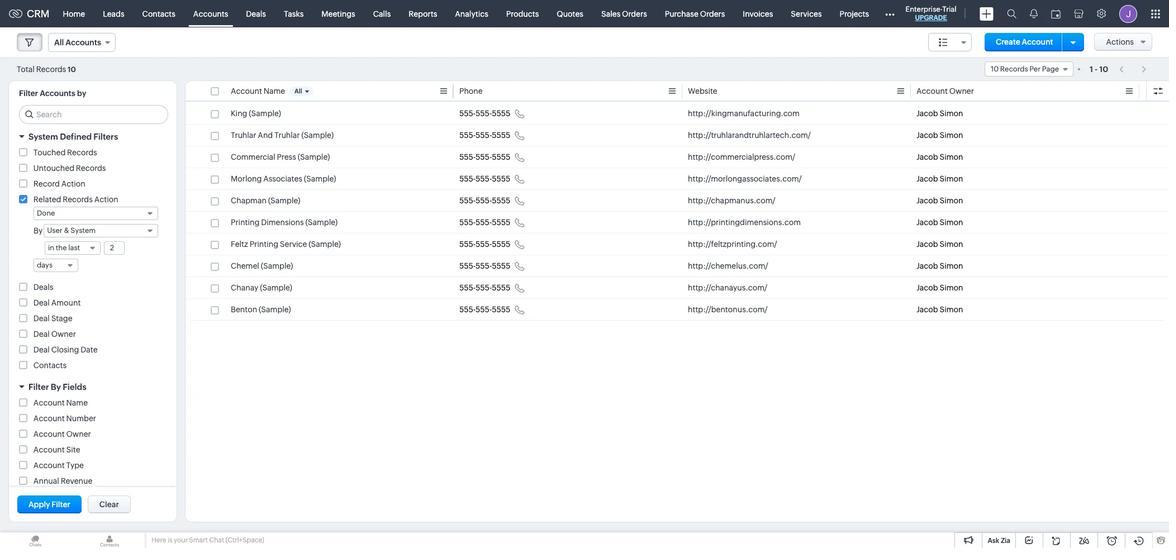 Task type: vqa. For each thing, say whether or not it's contained in the screenshot.
second jacob from the bottom of the page
yes



Task type: describe. For each thing, give the bounding box(es) containing it.
in
[[48, 244, 54, 252]]

http://printingdimensions.com
[[688, 218, 801, 227]]

crm
[[27, 8, 50, 20]]

simon for http://commercialpress.com/
[[940, 153, 964, 162]]

records for related
[[63, 195, 93, 204]]

1 vertical spatial name
[[66, 399, 88, 408]]

(sample) up service
[[306, 218, 338, 227]]

invoices
[[743, 9, 774, 18]]

ask
[[988, 537, 1000, 545]]

jacob for http://chanayus.com/
[[917, 284, 939, 292]]

analytics link
[[446, 0, 498, 27]]

jacob for http://chapmanus.com/
[[917, 196, 939, 205]]

morlong associates (sample) link
[[231, 173, 336, 185]]

0 vertical spatial printing
[[231, 218, 260, 227]]

jacob simon for http://printingdimensions.com
[[917, 218, 964, 227]]

1 truhlar from the left
[[231, 131, 256, 140]]

number
[[66, 414, 96, 423]]

1 horizontal spatial deals
[[246, 9, 266, 18]]

http://chemelus.com/ link
[[688, 261, 769, 272]]

Search text field
[[20, 106, 168, 124]]

profile element
[[1113, 0, 1144, 27]]

chemel
[[231, 262, 259, 271]]

benton (sample)
[[231, 305, 291, 314]]

5555 for http://bentonus.com/
[[492, 305, 511, 314]]

service
[[280, 240, 307, 249]]

enterprise-trial upgrade
[[906, 5, 957, 22]]

here is your smart chat (ctrl+space)
[[152, 537, 264, 545]]

http://kingmanufacturing.com
[[688, 109, 800, 118]]

http://printingdimensions.com link
[[688, 217, 801, 228]]

jacob for http://bentonus.com/
[[917, 305, 939, 314]]

jacob simon for http://commercialpress.com/
[[917, 153, 964, 162]]

simon for http://kingmanufacturing.com
[[940, 109, 964, 118]]

smart
[[189, 537, 208, 545]]

simon for http://chemelus.com/
[[940, 262, 964, 271]]

create
[[996, 37, 1021, 46]]

5555 for http://truhlarandtruhlartech.com/
[[492, 131, 511, 140]]

simon for http://bentonus.com/
[[940, 305, 964, 314]]

http://bentonus.com/
[[688, 305, 768, 314]]

website
[[688, 87, 718, 96]]

Done field
[[34, 207, 158, 220]]

account inside button
[[1022, 37, 1054, 46]]

0 vertical spatial name
[[264, 87, 285, 96]]

555-555-5555 for truhlar and truhlar (sample)
[[460, 131, 511, 140]]

page
[[1043, 65, 1060, 73]]

account down filter by fields at bottom left
[[33, 399, 65, 408]]

jacob simon for http://chanayus.com/
[[917, 284, 964, 292]]

zia
[[1001, 537, 1011, 545]]

touched
[[33, 148, 66, 157]]

http://bentonus.com/ link
[[688, 304, 768, 315]]

search element
[[1001, 0, 1024, 27]]

555-555-5555 for benton (sample)
[[460, 305, 511, 314]]

create menu image
[[980, 7, 994, 20]]

days field
[[34, 259, 78, 272]]

profile image
[[1120, 5, 1138, 23]]

projects link
[[831, 0, 879, 27]]

meetings link
[[313, 0, 364, 27]]

analytics
[[455, 9, 489, 18]]

tasks
[[284, 9, 304, 18]]

1 horizontal spatial account owner
[[917, 87, 975, 96]]

10 Records Per Page field
[[985, 62, 1074, 77]]

king (sample) link
[[231, 108, 281, 119]]

jacob for http://feltzprinting.com/
[[917, 240, 939, 249]]

stage
[[51, 314, 72, 323]]

king (sample)
[[231, 109, 281, 118]]

5555 for http://chapmanus.com/
[[492, 196, 511, 205]]

account up annual on the bottom of the page
[[33, 461, 65, 470]]

printing dimensions (sample)
[[231, 218, 338, 227]]

10 for 1 - 10
[[1100, 65, 1109, 74]]

simon for http://chanayus.com/
[[940, 284, 964, 292]]

0 horizontal spatial deals
[[33, 283, 53, 292]]

10 for total records 10
[[68, 65, 76, 74]]

user
[[47, 226, 62, 235]]

closing
[[51, 346, 79, 355]]

leads link
[[94, 0, 133, 27]]

chapman
[[231, 196, 267, 205]]

account up the account type
[[33, 446, 65, 455]]

http://chanayus.com/ link
[[688, 282, 768, 294]]

555-555-5555 for chanay (sample)
[[460, 284, 511, 292]]

5555 for http://morlongassociates.com/
[[492, 174, 511, 183]]

chanay (sample) link
[[231, 282, 292, 294]]

system defined filters button
[[9, 127, 177, 147]]

1 horizontal spatial account name
[[231, 87, 285, 96]]

10 records per page
[[991, 65, 1060, 73]]

system inside field
[[71, 226, 96, 235]]

filter inside button
[[52, 500, 70, 509]]

555-555-5555 for morlong associates (sample)
[[460, 174, 511, 183]]

chats image
[[0, 533, 70, 549]]

jacob simon for http://kingmanufacturing.com
[[917, 109, 964, 118]]

0 horizontal spatial contacts
[[33, 361, 67, 370]]

chat
[[209, 537, 224, 545]]

deal for deal closing date
[[33, 346, 50, 355]]

http://truhlarandtruhlartech.com/
[[688, 131, 811, 140]]

0 horizontal spatial account owner
[[33, 430, 91, 439]]

orders for sales orders
[[622, 9, 647, 18]]

(sample) up and
[[249, 109, 281, 118]]

filter by fields
[[29, 382, 86, 392]]

done
[[37, 209, 55, 218]]

products link
[[498, 0, 548, 27]]

deal for deal amount
[[33, 299, 50, 308]]

filter by fields button
[[9, 377, 177, 397]]

truhlar and truhlar (sample)
[[231, 131, 334, 140]]

signals element
[[1024, 0, 1045, 27]]

truhlar and truhlar (sample) link
[[231, 130, 334, 141]]

(ctrl+space)
[[226, 537, 264, 545]]

purchase
[[665, 9, 699, 18]]

system defined filters
[[29, 132, 118, 141]]

accounts link
[[184, 0, 237, 27]]

(sample) right service
[[309, 240, 341, 249]]

feltz printing service (sample)
[[231, 240, 341, 249]]

contacts inside contacts link
[[142, 9, 176, 18]]

jacob for http://commercialpress.com/
[[917, 153, 939, 162]]

annual revenue
[[33, 477, 92, 486]]

http://chapmanus.com/ link
[[688, 195, 776, 206]]

upgrade
[[916, 14, 948, 22]]

http://chemelus.com/
[[688, 262, 769, 271]]

press
[[277, 153, 296, 162]]

all accounts
[[54, 38, 101, 47]]

1 vertical spatial owner
[[51, 330, 76, 339]]

555-555-5555 for printing dimensions (sample)
[[460, 218, 511, 227]]

1 horizontal spatial action
[[94, 195, 118, 204]]

All Accounts field
[[48, 33, 116, 52]]

555-555-5555 for chapman (sample)
[[460, 196, 511, 205]]

signals image
[[1030, 9, 1038, 18]]

reports
[[409, 9, 437, 18]]

http://truhlarandtruhlartech.com/ link
[[688, 130, 811, 141]]

phone
[[460, 87, 483, 96]]

feltz
[[231, 240, 248, 249]]

reports link
[[400, 0, 446, 27]]

5555 for http://feltzprinting.com/
[[492, 240, 511, 249]]

(sample) down feltz printing service (sample) link
[[261, 262, 293, 271]]

tasks link
[[275, 0, 313, 27]]

create account
[[996, 37, 1054, 46]]

account left number
[[33, 414, 65, 423]]

1 vertical spatial printing
[[250, 240, 278, 249]]

jacob for http://chemelus.com/
[[917, 262, 939, 271]]

related
[[33, 195, 61, 204]]

services link
[[783, 0, 831, 27]]

days
[[37, 261, 53, 270]]

in the last field
[[45, 242, 101, 255]]

jacob simon for http://truhlarandtruhlartech.com/
[[917, 131, 964, 140]]

contacts image
[[74, 533, 145, 549]]

row group containing king (sample)
[[186, 103, 1170, 321]]

record action
[[33, 180, 85, 188]]

http://chapmanus.com/
[[688, 196, 776, 205]]



Task type: locate. For each thing, give the bounding box(es) containing it.
8 555-555-5555 from the top
[[460, 262, 511, 271]]

1 horizontal spatial system
[[71, 226, 96, 235]]

action up related records action at the top left of page
[[61, 180, 85, 188]]

0 horizontal spatial orders
[[622, 9, 647, 18]]

truhlar
[[231, 131, 256, 140], [275, 131, 300, 140]]

calendar image
[[1052, 9, 1061, 18]]

0 horizontal spatial all
[[54, 38, 64, 47]]

1 orders from the left
[[622, 9, 647, 18]]

5 simon from the top
[[940, 196, 964, 205]]

1 vertical spatial accounts
[[66, 38, 101, 47]]

all up total records 10
[[54, 38, 64, 47]]

(sample) up printing dimensions (sample) link
[[268, 196, 301, 205]]

simon for http://morlongassociates.com/
[[940, 174, 964, 183]]

7 jacob from the top
[[917, 240, 939, 249]]

untouched records
[[33, 164, 106, 173]]

4 jacob simon from the top
[[917, 174, 964, 183]]

orders right sales
[[622, 9, 647, 18]]

by left user
[[34, 226, 43, 235]]

filter for filter accounts by
[[19, 89, 38, 98]]

by
[[34, 226, 43, 235], [51, 382, 61, 392]]

action up "done" field at the left top of the page
[[94, 195, 118, 204]]

orders right 'purchase'
[[700, 9, 725, 18]]

records up filter accounts by
[[36, 65, 66, 74]]

2 horizontal spatial 10
[[1100, 65, 1109, 74]]

10 jacob from the top
[[917, 305, 939, 314]]

account up king
[[231, 87, 262, 96]]

by inside dropdown button
[[51, 382, 61, 392]]

printing
[[231, 218, 260, 227], [250, 240, 278, 249]]

2 vertical spatial owner
[[66, 430, 91, 439]]

jacob simon for http://chapmanus.com/
[[917, 196, 964, 205]]

search image
[[1007, 9, 1017, 18]]

date
[[81, 346, 98, 355]]

http://feltzprinting.com/ link
[[688, 239, 778, 250]]

1 horizontal spatial all
[[295, 88, 302, 95]]

0 vertical spatial system
[[29, 132, 58, 141]]

1 555-555-5555 from the top
[[460, 109, 511, 118]]

touched records
[[33, 148, 97, 157]]

10 down the all accounts
[[68, 65, 76, 74]]

jacob for http://kingmanufacturing.com
[[917, 109, 939, 118]]

filter left the fields
[[29, 382, 49, 392]]

2 orders from the left
[[700, 9, 725, 18]]

account name up account number
[[33, 399, 88, 408]]

http://chanayus.com/
[[688, 284, 768, 292]]

1 horizontal spatial truhlar
[[275, 131, 300, 140]]

9 simon from the top
[[940, 284, 964, 292]]

by left the fields
[[51, 382, 61, 392]]

apply filter
[[29, 500, 70, 509]]

0 horizontal spatial truhlar
[[231, 131, 256, 140]]

user & system
[[47, 226, 96, 235]]

quotes link
[[548, 0, 593, 27]]

filter right apply
[[52, 500, 70, 509]]

filter
[[19, 89, 38, 98], [29, 382, 49, 392], [52, 500, 70, 509]]

3 simon from the top
[[940, 153, 964, 162]]

home
[[63, 9, 85, 18]]

5555 for http://chanayus.com/
[[492, 284, 511, 292]]

accounts down home link
[[66, 38, 101, 47]]

0 vertical spatial all
[[54, 38, 64, 47]]

records up "done" field at the left top of the page
[[63, 195, 93, 204]]

products
[[507, 9, 539, 18]]

None field
[[929, 33, 972, 51]]

jacob simon for http://chemelus.com/
[[917, 262, 964, 271]]

10 jacob simon from the top
[[917, 305, 964, 314]]

total records 10
[[17, 65, 76, 74]]

simon for http://chapmanus.com/
[[940, 196, 964, 205]]

contacts down closing
[[33, 361, 67, 370]]

1 vertical spatial filter
[[29, 382, 49, 392]]

(sample) right associates
[[304, 174, 336, 183]]

defined
[[60, 132, 92, 141]]

3 jacob simon from the top
[[917, 153, 964, 162]]

records left per at the top
[[1001, 65, 1029, 73]]

deals up deal amount at the left
[[33, 283, 53, 292]]

6 5555 from the top
[[492, 218, 511, 227]]

account site
[[33, 446, 80, 455]]

deal owner
[[33, 330, 76, 339]]

1 horizontal spatial 10
[[991, 65, 999, 73]]

chapman (sample)
[[231, 196, 301, 205]]

annual
[[33, 477, 59, 486]]

(sample) up commercial press (sample)
[[302, 131, 334, 140]]

truhlar up press
[[275, 131, 300, 140]]

your
[[174, 537, 188, 545]]

printing up "chemel (sample)"
[[250, 240, 278, 249]]

555-555-5555 for feltz printing service (sample)
[[460, 240, 511, 249]]

dimensions
[[261, 218, 304, 227]]

apply filter button
[[17, 496, 82, 514]]

the
[[56, 244, 67, 252]]

10 right -
[[1100, 65, 1109, 74]]

0 vertical spatial account owner
[[917, 87, 975, 96]]

2 deal from the top
[[33, 314, 50, 323]]

system inside dropdown button
[[29, 132, 58, 141]]

1 vertical spatial deals
[[33, 283, 53, 292]]

type
[[66, 461, 84, 470]]

1 deal from the top
[[33, 299, 50, 308]]

king
[[231, 109, 247, 118]]

sales orders link
[[593, 0, 656, 27]]

contacts link
[[133, 0, 184, 27]]

row group
[[186, 103, 1170, 321]]

account type
[[33, 461, 84, 470]]

fields
[[63, 382, 86, 392]]

8 simon from the top
[[940, 262, 964, 271]]

(sample) right press
[[298, 153, 330, 162]]

Other Modules field
[[879, 5, 903, 23]]

enterprise-
[[906, 5, 943, 13]]

account owner down account number
[[33, 430, 91, 439]]

5555 for http://printingdimensions.com
[[492, 218, 511, 227]]

0 horizontal spatial 10
[[68, 65, 76, 74]]

filter for filter by fields
[[29, 382, 49, 392]]

5 5555 from the top
[[492, 196, 511, 205]]

records for touched
[[67, 148, 97, 157]]

5555 for http://kingmanufacturing.com
[[492, 109, 511, 118]]

create account button
[[985, 33, 1065, 51]]

calls link
[[364, 0, 400, 27]]

http://kingmanufacturing.com link
[[688, 108, 800, 119]]

1 horizontal spatial name
[[264, 87, 285, 96]]

simon for http://printingdimensions.com
[[940, 218, 964, 227]]

records inside field
[[1001, 65, 1029, 73]]

account up per at the top
[[1022, 37, 1054, 46]]

filter down total
[[19, 89, 38, 98]]

feltz printing service (sample) link
[[231, 239, 341, 250]]

simon for http://feltzprinting.com/
[[940, 240, 964, 249]]

printing down chapman
[[231, 218, 260, 227]]

555-555-5555
[[460, 109, 511, 118], [460, 131, 511, 140], [460, 153, 511, 162], [460, 174, 511, 183], [460, 196, 511, 205], [460, 218, 511, 227], [460, 240, 511, 249], [460, 262, 511, 271], [460, 284, 511, 292], [460, 305, 511, 314]]

name up king (sample) link
[[264, 87, 285, 96]]

2 simon from the top
[[940, 131, 964, 140]]

jacob for http://morlongassociates.com/
[[917, 174, 939, 183]]

navigation
[[1115, 61, 1153, 77]]

555-555-5555 for king (sample)
[[460, 109, 511, 118]]

1 vertical spatial contacts
[[33, 361, 67, 370]]

http://morlongassociates.com/
[[688, 174, 802, 183]]

sales
[[602, 9, 621, 18]]

9 5555 from the top
[[492, 284, 511, 292]]

0 vertical spatial deals
[[246, 9, 266, 18]]

action
[[61, 180, 85, 188], [94, 195, 118, 204]]

0 vertical spatial owner
[[950, 87, 975, 96]]

0 vertical spatial filter
[[19, 89, 38, 98]]

1 vertical spatial all
[[295, 88, 302, 95]]

10 5555 from the top
[[492, 305, 511, 314]]

0 horizontal spatial account name
[[33, 399, 88, 408]]

1 horizontal spatial orders
[[700, 9, 725, 18]]

deal closing date
[[33, 346, 98, 355]]

orders
[[622, 9, 647, 18], [700, 9, 725, 18]]

(sample) down chanay (sample) link at the bottom of the page
[[259, 305, 291, 314]]

10 inside field
[[991, 65, 999, 73]]

deal down the deal stage
[[33, 330, 50, 339]]

deal up the deal stage
[[33, 299, 50, 308]]

5555 for http://chemelus.com/
[[492, 262, 511, 271]]

http://feltzprinting.com/
[[688, 240, 778, 249]]

2 5555 from the top
[[492, 131, 511, 140]]

1 vertical spatial system
[[71, 226, 96, 235]]

555-555-5555 for chemel (sample)
[[460, 262, 511, 271]]

4 deal from the top
[[33, 346, 50, 355]]

filter inside dropdown button
[[29, 382, 49, 392]]

account up account site
[[33, 430, 65, 439]]

purchase orders link
[[656, 0, 734, 27]]

1 horizontal spatial by
[[51, 382, 61, 392]]

6 jacob from the top
[[917, 218, 939, 227]]

projects
[[840, 9, 870, 18]]

jacob simon for http://feltzprinting.com/
[[917, 240, 964, 249]]

5 555-555-5555 from the top
[[460, 196, 511, 205]]

5 jacob from the top
[[917, 196, 939, 205]]

0 horizontal spatial by
[[34, 226, 43, 235]]

9 555-555-5555 from the top
[[460, 284, 511, 292]]

deal amount
[[33, 299, 81, 308]]

printing dimensions (sample) link
[[231, 217, 338, 228]]

7 simon from the top
[[940, 240, 964, 249]]

5555 for http://commercialpress.com/
[[492, 153, 511, 162]]

records for untouched
[[76, 164, 106, 173]]

3 deal from the top
[[33, 330, 50, 339]]

commercial
[[231, 153, 275, 162]]

8 5555 from the top
[[492, 262, 511, 271]]

http://commercialpress.com/
[[688, 153, 796, 162]]

here
[[152, 537, 166, 545]]

4 simon from the top
[[940, 174, 964, 183]]

all for all accounts
[[54, 38, 64, 47]]

system right &
[[71, 226, 96, 235]]

deals link
[[237, 0, 275, 27]]

555-555-5555 for commercial press (sample)
[[460, 153, 511, 162]]

accounts for filter accounts by
[[40, 89, 75, 98]]

deal for deal owner
[[33, 330, 50, 339]]

2 555-555-5555 from the top
[[460, 131, 511, 140]]

1 vertical spatial action
[[94, 195, 118, 204]]

deal down deal owner
[[33, 346, 50, 355]]

purchase orders
[[665, 9, 725, 18]]

2 vertical spatial filter
[[52, 500, 70, 509]]

3 jacob from the top
[[917, 153, 939, 162]]

1 simon from the top
[[940, 109, 964, 118]]

size image
[[939, 37, 948, 48]]

deal for deal stage
[[33, 314, 50, 323]]

benton (sample) link
[[231, 304, 291, 315]]

commercial press (sample)
[[231, 153, 330, 162]]

None text field
[[104, 242, 124, 254]]

&
[[64, 226, 69, 235]]

jacob simon for http://morlongassociates.com/
[[917, 174, 964, 183]]

create menu element
[[973, 0, 1001, 27]]

1 jacob from the top
[[917, 109, 939, 118]]

4 5555 from the top
[[492, 174, 511, 183]]

6 simon from the top
[[940, 218, 964, 227]]

User & System field
[[44, 224, 158, 238]]

1 vertical spatial by
[[51, 382, 61, 392]]

deals left tasks link
[[246, 9, 266, 18]]

8 jacob from the top
[[917, 262, 939, 271]]

name down the fields
[[66, 399, 88, 408]]

10 simon from the top
[[940, 305, 964, 314]]

accounts left deals link
[[193, 9, 228, 18]]

ask zia
[[988, 537, 1011, 545]]

1 jacob simon from the top
[[917, 109, 964, 118]]

5555
[[492, 109, 511, 118], [492, 131, 511, 140], [492, 153, 511, 162], [492, 174, 511, 183], [492, 196, 511, 205], [492, 218, 511, 227], [492, 240, 511, 249], [492, 262, 511, 271], [492, 284, 511, 292], [492, 305, 511, 314]]

10 555-555-5555 from the top
[[460, 305, 511, 314]]

all up truhlar and truhlar (sample) link
[[295, 88, 302, 95]]

6 555-555-5555 from the top
[[460, 218, 511, 227]]

1 5555 from the top
[[492, 109, 511, 118]]

account name up king (sample) link
[[231, 87, 285, 96]]

2 jacob simon from the top
[[917, 131, 964, 140]]

benton
[[231, 305, 257, 314]]

7 5555 from the top
[[492, 240, 511, 249]]

0 horizontal spatial system
[[29, 132, 58, 141]]

10 down "create" at top
[[991, 65, 999, 73]]

all for all
[[295, 88, 302, 95]]

all inside field
[[54, 38, 64, 47]]

10 inside total records 10
[[68, 65, 76, 74]]

account owner down size image
[[917, 87, 975, 96]]

contacts right leads link at the left top of page
[[142, 9, 176, 18]]

records down defined
[[67, 148, 97, 157]]

filter accounts by
[[19, 89, 86, 98]]

9 jacob from the top
[[917, 284, 939, 292]]

deal
[[33, 299, 50, 308], [33, 314, 50, 323], [33, 330, 50, 339], [33, 346, 50, 355]]

system
[[29, 132, 58, 141], [71, 226, 96, 235]]

2 jacob from the top
[[917, 131, 939, 140]]

system up touched
[[29, 132, 58, 141]]

0 vertical spatial contacts
[[142, 9, 176, 18]]

2 vertical spatial accounts
[[40, 89, 75, 98]]

orders for purchase orders
[[700, 9, 725, 18]]

simon for http://truhlarandtruhlartech.com/
[[940, 131, 964, 140]]

7 555-555-5555 from the top
[[460, 240, 511, 249]]

0 horizontal spatial name
[[66, 399, 88, 408]]

trial
[[943, 5, 957, 13]]

5 jacob simon from the top
[[917, 196, 964, 205]]

7 jacob simon from the top
[[917, 240, 964, 249]]

accounts for all accounts
[[66, 38, 101, 47]]

morlong associates (sample)
[[231, 174, 336, 183]]

0 vertical spatial by
[[34, 226, 43, 235]]

2 truhlar from the left
[[275, 131, 300, 140]]

(sample) down chemel (sample) link
[[260, 284, 292, 292]]

deal left stage
[[33, 314, 50, 323]]

commercial press (sample) link
[[231, 152, 330, 163]]

records for total
[[36, 65, 66, 74]]

records down touched records
[[76, 164, 106, 173]]

leads
[[103, 9, 124, 18]]

account number
[[33, 414, 96, 423]]

truhlar left and
[[231, 131, 256, 140]]

0 vertical spatial accounts
[[193, 9, 228, 18]]

0 horizontal spatial action
[[61, 180, 85, 188]]

in the last
[[48, 244, 80, 252]]

apply
[[29, 500, 50, 509]]

account down size image
[[917, 87, 948, 96]]

jacob simon for http://bentonus.com/
[[917, 305, 964, 314]]

1 vertical spatial account owner
[[33, 430, 91, 439]]

1 horizontal spatial contacts
[[142, 9, 176, 18]]

8 jacob simon from the top
[[917, 262, 964, 271]]

jacob for http://printingdimensions.com
[[917, 218, 939, 227]]

actions
[[1107, 37, 1135, 46]]

accounts inside field
[[66, 38, 101, 47]]

6 jacob simon from the top
[[917, 218, 964, 227]]

contacts
[[142, 9, 176, 18], [33, 361, 67, 370]]

jacob for http://truhlarandtruhlartech.com/
[[917, 131, 939, 140]]

3 555-555-5555 from the top
[[460, 153, 511, 162]]

4 555-555-5555 from the top
[[460, 174, 511, 183]]

records for 10
[[1001, 65, 1029, 73]]

3 5555 from the top
[[492, 153, 511, 162]]

1 vertical spatial account name
[[33, 399, 88, 408]]

sales orders
[[602, 9, 647, 18]]

0 vertical spatial account name
[[231, 87, 285, 96]]

4 jacob from the top
[[917, 174, 939, 183]]

9 jacob simon from the top
[[917, 284, 964, 292]]

accounts left by
[[40, 89, 75, 98]]

chanay (sample)
[[231, 284, 292, 292]]

10
[[1100, 65, 1109, 74], [991, 65, 999, 73], [68, 65, 76, 74]]

untouched
[[33, 164, 74, 173]]

0 vertical spatial action
[[61, 180, 85, 188]]



